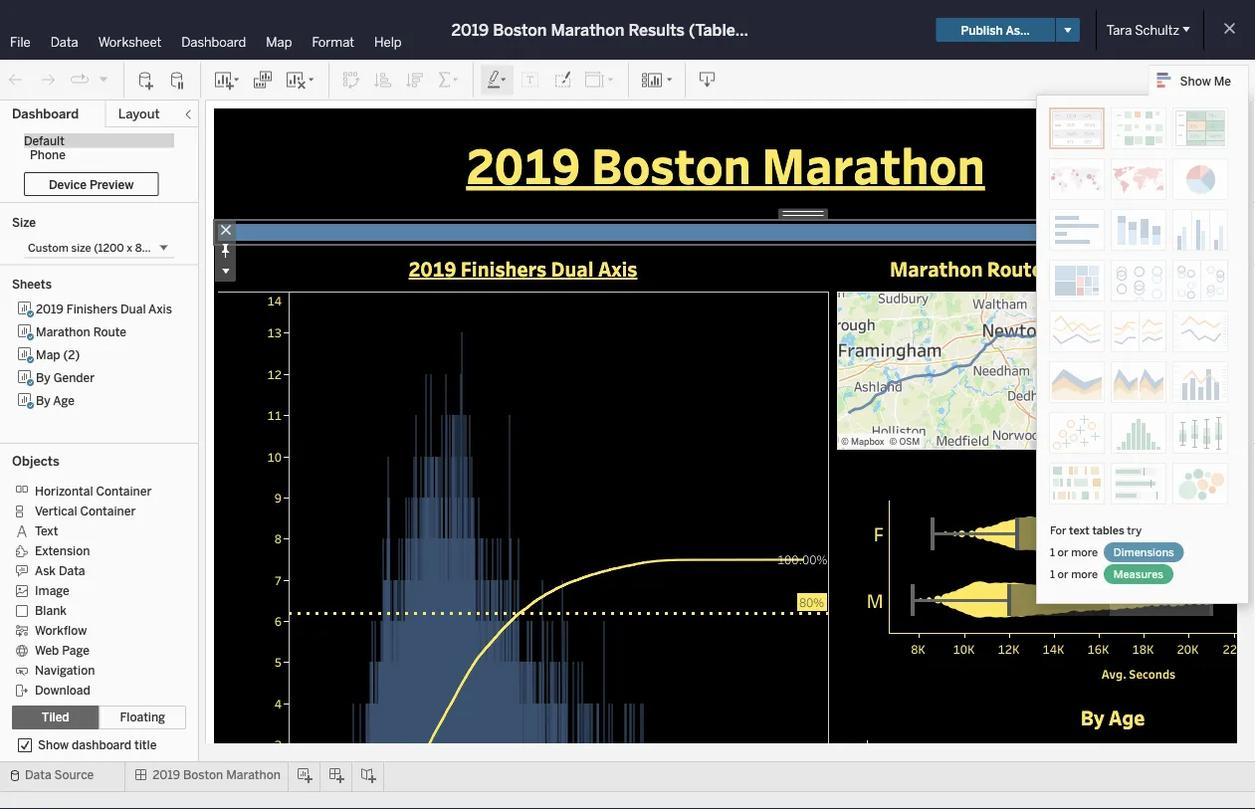 Task type: locate. For each thing, give the bounding box(es) containing it.
page
[[62, 644, 90, 658]]

marathon
[[551, 20, 625, 39], [762, 132, 986, 196], [890, 255, 984, 282], [36, 325, 90, 339], [226, 768, 281, 783]]

2019 boston marathon heading
[[218, 113, 1234, 216]]

1 vertical spatial 1
[[1051, 568, 1056, 581]]

show inside 'button'
[[1181, 73, 1212, 88]]

more for dimensions
[[1072, 546, 1099, 559]]

file
[[10, 34, 31, 50]]

route inside list box
[[93, 325, 127, 339]]

dashboard
[[182, 34, 246, 50], [12, 106, 79, 122]]

1 vertical spatial axis
[[148, 302, 172, 316]]

marks. press enter to open the view data window.. use arrow keys to navigate data visualization elements. image
[[289, 292, 830, 810], [838, 292, 1098, 450], [1105, 317, 1256, 450], [889, 501, 1256, 633], [867, 741, 1256, 810]]

© mapbox © osm for 1st © mapbox link from right
[[1109, 437, 1188, 448]]

horizontal container option
[[12, 481, 172, 501]]

0 horizontal spatial by age
[[36, 393, 75, 408]]

0 horizontal spatial boston
[[183, 768, 223, 783]]

2019 finishers dual axis inside 2019 boston marathon application
[[409, 255, 638, 282]]

2 mapbox from the left
[[1119, 437, 1153, 448]]

1 horizontal spatial age
[[1110, 705, 1146, 731]]

ask
[[35, 564, 56, 578]]

fit image
[[585, 70, 616, 90]]

totals image
[[437, 70, 461, 90]]

navigation
[[35, 664, 95, 678]]

more for measures
[[1072, 568, 1099, 581]]

mapbox for 1st © mapbox link from right
[[1119, 437, 1153, 448]]

gender up 'try'
[[1093, 465, 1162, 491]]

2 © mapbox link from the left
[[1109, 437, 1153, 448]]

1 horizontal spatial marathon route
[[890, 255, 1044, 282]]

data down the extension
[[59, 564, 85, 578]]

by gender inside 2019 boston marathon application
[[1065, 465, 1162, 491]]

2 1 or more from the top
[[1051, 568, 1101, 581]]

map
[[266, 34, 292, 50], [36, 348, 60, 362]]

1 horizontal spatial mapbox
[[1119, 437, 1153, 448]]

custom size (1200 x 800)
[[28, 241, 161, 254]]

by age
[[36, 393, 75, 408], [1081, 705, 1146, 731]]

highlight image
[[486, 70, 509, 90]]

1 horizontal spatial osm
[[1168, 437, 1188, 448]]

device preview button
[[24, 172, 159, 196]]

title
[[134, 738, 157, 753]]

1 vertical spatial map
[[36, 348, 60, 362]]

1 1 from the top
[[1051, 546, 1056, 559]]

device
[[49, 177, 87, 191]]

download image
[[698, 70, 718, 90]]

© osm link for 1st © mapbox link from right
[[1158, 437, 1188, 448]]

2019 boston marathon down title
[[153, 768, 281, 783]]

undo image
[[6, 70, 26, 90]]

data up replay animation image
[[50, 34, 78, 50]]

show
[[1181, 73, 1212, 88], [38, 738, 69, 753]]

1 horizontal spatial © mapbox © osm
[[1109, 437, 1188, 448]]

0 vertical spatial show
[[1181, 73, 1212, 88]]

1 osm from the left
[[900, 437, 921, 448]]

blank
[[35, 604, 67, 618]]

1 more from the top
[[1072, 546, 1099, 559]]

1 1 or more from the top
[[1051, 546, 1101, 559]]

0 vertical spatial boston
[[493, 20, 547, 39]]

1 vertical spatial boston
[[591, 132, 752, 196]]

1
[[1051, 546, 1056, 559], [1051, 568, 1056, 581]]

2019 boston marathon
[[466, 132, 986, 196], [153, 768, 281, 783]]

by gender down (2)
[[36, 370, 95, 385]]

tara schultz
[[1107, 22, 1180, 38]]

1 © mapbox © osm from the left
[[842, 437, 921, 448]]

marathon route
[[890, 255, 1044, 282], [36, 325, 127, 339]]

swap rows and columns image
[[342, 70, 362, 90]]

pause auto updates image
[[168, 70, 188, 90]]

sort descending image
[[405, 70, 425, 90]]

1 or from the top
[[1058, 546, 1069, 559]]

0 horizontal spatial © osm link
[[890, 437, 921, 448]]

1 vertical spatial 2019 boston marathon
[[153, 768, 281, 783]]

container down "horizontal container"
[[80, 504, 136, 519]]

1 for measures
[[1051, 568, 1056, 581]]

0 vertical spatial more
[[1072, 546, 1099, 559]]

© mapbox link
[[842, 437, 885, 448], [1109, 437, 1153, 448]]

replay animation image
[[98, 73, 110, 85]]

show me button
[[1149, 65, 1250, 96]]

marathon route inside 2019 boston marathon application
[[890, 255, 1044, 282]]

download option
[[12, 680, 172, 700]]

2 osm from the left
[[1168, 437, 1188, 448]]

list box containing 2019 finishers dual axis
[[12, 298, 186, 437]]

0 vertical spatial 2019 boston marathon
[[466, 132, 986, 196]]

1 vertical spatial marathon route
[[36, 325, 127, 339]]

1 horizontal spatial gender
[[1093, 465, 1162, 491]]

preview
[[90, 177, 134, 191]]

container inside option
[[96, 484, 152, 499]]

horizontal container
[[35, 484, 152, 499]]

list box
[[12, 298, 186, 437]]

container up vertical container option
[[96, 484, 152, 499]]

by gender
[[36, 370, 95, 385], [1065, 465, 1162, 491]]

marathon inside 2019 boston marathon heading
[[762, 132, 986, 196]]

1 vertical spatial age
[[1110, 705, 1146, 731]]

more options image
[[215, 261, 236, 282]]

boston
[[493, 20, 547, 39], [591, 132, 752, 196], [183, 768, 223, 783]]

device preview
[[49, 177, 134, 191]]

0 vertical spatial by age
[[36, 393, 75, 408]]

0 vertical spatial map
[[266, 34, 292, 50]]

age
[[53, 393, 75, 408], [1110, 705, 1146, 731]]

1 vertical spatial by gender
[[1065, 465, 1162, 491]]

© osm link
[[890, 437, 921, 448], [1158, 437, 1188, 448]]

show dashboard title
[[38, 738, 157, 753]]

time
[[1230, 249, 1256, 265]]

workflow option
[[12, 620, 172, 640]]

data source
[[25, 768, 94, 783]]

1 horizontal spatial © mapbox link
[[1109, 437, 1153, 448]]

show for show me
[[1181, 73, 1212, 88]]

2019 finishers dual axis
[[409, 255, 638, 282], [36, 302, 172, 316]]

publish
[[962, 23, 1004, 37]]

map up duplicate icon
[[266, 34, 292, 50]]

2019 inside heading
[[466, 132, 581, 196]]

gender down (2)
[[53, 370, 95, 385]]

1 vertical spatial by age
[[1081, 705, 1146, 731]]

by age inside list box
[[36, 393, 75, 408]]

show left me
[[1181, 73, 1212, 88]]

2 1 from the top
[[1051, 568, 1056, 581]]

1 horizontal spatial by age
[[1081, 705, 1146, 731]]

0 vertical spatial marathon route
[[890, 255, 1044, 282]]

1 horizontal spatial dual
[[551, 255, 594, 282]]

0 horizontal spatial dual
[[121, 302, 146, 316]]

1 vertical spatial dashboard
[[12, 106, 79, 122]]

by gender up tables
[[1065, 465, 1162, 491]]

1 vertical spatial gender
[[1093, 465, 1162, 491]]

0 vertical spatial axis
[[598, 255, 638, 282]]

1 vertical spatial container
[[80, 504, 136, 519]]

1 horizontal spatial route
[[988, 255, 1044, 282]]

0 horizontal spatial osm
[[900, 437, 921, 448]]

2 vertical spatial data
[[25, 768, 51, 783]]

0 vertical spatial 1
[[1051, 546, 1056, 559]]

1 vertical spatial data
[[59, 564, 85, 578]]

1 horizontal spatial 2019 finishers dual axis
[[409, 255, 638, 282]]

for text tables try
[[1051, 524, 1142, 537]]

map left (2)
[[36, 348, 60, 362]]

1 or more
[[1051, 546, 1101, 559], [1051, 568, 1101, 581]]

vertical
[[35, 504, 77, 519]]

container inside option
[[80, 504, 136, 519]]

2 © osm link from the left
[[1158, 437, 1188, 448]]

0 horizontal spatial marathon route
[[36, 325, 127, 339]]

0 vertical spatial 2019 finishers dual axis
[[409, 255, 638, 282]]

text
[[1070, 524, 1090, 537]]

2019 boston marathon down download image
[[466, 132, 986, 196]]

collapse image
[[182, 109, 194, 121]]

0 horizontal spatial show
[[38, 738, 69, 753]]

1 vertical spatial or
[[1058, 568, 1069, 581]]

0 vertical spatial age
[[53, 393, 75, 408]]

1 vertical spatial more
[[1072, 568, 1099, 581]]

0 vertical spatial route
[[988, 255, 1044, 282]]

2 more from the top
[[1072, 568, 1099, 581]]

dashboard up default
[[12, 106, 79, 122]]

0 horizontal spatial mapbox
[[851, 437, 885, 448]]

data for data
[[50, 34, 78, 50]]

2 horizontal spatial boston
[[591, 132, 752, 196]]

1 vertical spatial finishers
[[67, 302, 118, 316]]

or
[[1058, 546, 1069, 559], [1058, 568, 1069, 581]]

1 mapbox from the left
[[851, 437, 885, 448]]

more
[[1072, 546, 1099, 559], [1072, 568, 1099, 581]]

0 horizontal spatial gender
[[53, 370, 95, 385]]

1 © osm link from the left
[[890, 437, 921, 448]]

©
[[842, 437, 849, 448], [890, 437, 898, 448], [1109, 437, 1117, 448], [1158, 437, 1166, 448]]

1 horizontal spatial © osm link
[[1158, 437, 1188, 448]]

0 vertical spatial container
[[96, 484, 152, 499]]

1 horizontal spatial dashboard
[[182, 34, 246, 50]]

vertical container option
[[12, 501, 172, 521]]

2 © mapbox © osm from the left
[[1109, 437, 1188, 448]]

0 horizontal spatial 2019 boston marathon
[[153, 768, 281, 783]]

2019
[[452, 20, 489, 39], [466, 132, 581, 196], [409, 255, 457, 282], [36, 302, 64, 316], [153, 768, 180, 783]]

2 or from the top
[[1058, 568, 1069, 581]]

1 horizontal spatial finishers
[[461, 255, 547, 282]]

0 horizontal spatial axis
[[148, 302, 172, 316]]

0 horizontal spatial by gender
[[36, 370, 95, 385]]

0 horizontal spatial route
[[93, 325, 127, 339]]

2 © from the left
[[890, 437, 898, 448]]

format workbook image
[[553, 70, 573, 90]]

gender
[[53, 370, 95, 385], [1093, 465, 1162, 491]]

osm for 2nd © mapbox link from the right © osm link
[[900, 437, 921, 448]]

1 horizontal spatial by gender
[[1065, 465, 1162, 491]]

finishers
[[461, 255, 547, 282], [67, 302, 118, 316]]

new worksheet image
[[213, 70, 241, 90]]

1 vertical spatial route
[[93, 325, 127, 339]]

remove from dashboard image
[[215, 219, 236, 240]]

finish time
[[1194, 249, 1256, 265]]

by
[[36, 370, 51, 385], [36, 393, 51, 408], [1065, 465, 1089, 491], [1081, 705, 1105, 731]]

navigation option
[[12, 660, 172, 680]]

1 vertical spatial show
[[38, 738, 69, 753]]

0 vertical spatial or
[[1058, 546, 1069, 559]]

1 horizontal spatial axis
[[598, 255, 638, 282]]

0 vertical spatial finishers
[[461, 255, 547, 282]]

data
[[50, 34, 78, 50], [59, 564, 85, 578], [25, 768, 51, 783]]

data left source
[[25, 768, 51, 783]]

ask data option
[[12, 561, 172, 581]]

0 horizontal spatial © mapbox © osm
[[842, 437, 921, 448]]

1 horizontal spatial map
[[266, 34, 292, 50]]

2.4
[[1109, 272, 1127, 289]]

container
[[96, 484, 152, 499], [80, 504, 136, 519]]

0 vertical spatial dual
[[551, 255, 594, 282]]

show down tiled
[[38, 738, 69, 753]]

dashboard up new worksheet "image"
[[182, 34, 246, 50]]

web page option
[[12, 640, 172, 660]]

1 vertical spatial 1 or more
[[1051, 568, 1101, 581]]

0 vertical spatial gender
[[53, 370, 95, 385]]

data for data source
[[25, 768, 51, 783]]

0 horizontal spatial 2019 finishers dual axis
[[36, 302, 172, 316]]

format
[[312, 34, 355, 50]]

mapbox for 2nd © mapbox link from the right
[[851, 437, 885, 448]]

tara
[[1107, 22, 1133, 38]]

0 vertical spatial data
[[50, 34, 78, 50]]

0 vertical spatial dashboard
[[182, 34, 246, 50]]

© mapbox © osm
[[842, 437, 921, 448], [1109, 437, 1188, 448]]

mapbox
[[851, 437, 885, 448], [1119, 437, 1153, 448]]

1 horizontal spatial 2019 boston marathon
[[466, 132, 986, 196]]

container for horizontal container
[[96, 484, 152, 499]]

dashboard
[[72, 738, 132, 753]]

3 © from the left
[[1109, 437, 1117, 448]]

duplicate image
[[253, 70, 273, 90]]

for
[[1051, 524, 1067, 537]]

1 horizontal spatial show
[[1181, 73, 1212, 88]]

0 vertical spatial 1 or more
[[1051, 546, 1101, 559]]

0 horizontal spatial map
[[36, 348, 60, 362]]

dual
[[551, 255, 594, 282], [121, 302, 146, 316]]

osm
[[900, 437, 921, 448], [1168, 437, 1188, 448]]

0 horizontal spatial © mapbox link
[[842, 437, 885, 448]]

1 vertical spatial 2019 finishers dual axis
[[36, 302, 172, 316]]

worksheet
[[98, 34, 162, 50]]

help
[[375, 34, 402, 50]]

publish as... button
[[937, 18, 1056, 42]]

axis
[[598, 255, 638, 282], [148, 302, 172, 316]]

route
[[988, 255, 1044, 282], [93, 325, 127, 339]]

togglestate option group
[[12, 706, 186, 730]]

(1200
[[94, 241, 124, 254]]

0 horizontal spatial dashboard
[[12, 106, 79, 122]]

1 © mapbox link from the left
[[842, 437, 885, 448]]



Task type: vqa. For each thing, say whether or not it's contained in the screenshot.
Tableau Public Viz of the Day IMAGE
no



Task type: describe. For each thing, give the bounding box(es) containing it.
0 horizontal spatial finishers
[[67, 302, 118, 316]]

by age inside 2019 boston marathon application
[[1081, 705, 1146, 731]]

1 or more for dimensions
[[1051, 546, 1101, 559]]

1 for dimensions
[[1051, 546, 1056, 559]]

2019 boston marathon inside heading
[[466, 132, 986, 196]]

© osm link for 2nd © mapbox link from the right
[[890, 437, 921, 448]]

axis inside 2019 boston marathon application
[[598, 255, 638, 282]]

2 vertical spatial boston
[[183, 768, 223, 783]]

dimensions
[[1114, 546, 1175, 559]]

extension
[[35, 544, 90, 559]]

1 horizontal spatial boston
[[493, 20, 547, 39]]

osm for © osm link for 1st © mapbox link from right
[[1168, 437, 1188, 448]]

map for map (2)
[[36, 348, 60, 362]]

objects
[[12, 453, 60, 469]]

2019 inside list box
[[36, 302, 64, 316]]

0 horizontal spatial age
[[53, 393, 75, 408]]

download
[[35, 684, 90, 698]]

publish as...
[[962, 23, 1031, 37]]

finishers inside 2019 boston marathon application
[[461, 255, 547, 282]]

container for vertical container
[[80, 504, 136, 519]]

route inside 2019 boston marathon application
[[988, 255, 1044, 282]]

new data source image
[[136, 70, 156, 90]]

try
[[1128, 524, 1142, 537]]

gender inside list box
[[53, 370, 95, 385]]

data inside option
[[59, 564, 85, 578]]

vertical container
[[35, 504, 136, 519]]

phone
[[30, 148, 66, 162]]

800)
[[135, 241, 161, 254]]

as...
[[1006, 23, 1031, 37]]

public)
[[758, 20, 811, 39]]

schultz
[[1136, 22, 1180, 38]]

sort ascending image
[[373, 70, 393, 90]]

1 or more for measures
[[1051, 568, 1101, 581]]

tables
[[1093, 524, 1125, 537]]

web
[[35, 644, 59, 658]]

size
[[71, 241, 91, 254]]

custom
[[28, 241, 69, 254]]

me
[[1215, 73, 1232, 88]]

2019 boston marathon results (tableau public)
[[452, 20, 811, 39]]

show for show dashboard title
[[38, 738, 69, 753]]

measures
[[1114, 568, 1164, 581]]

clear sheet image
[[285, 70, 317, 90]]

ask data
[[35, 564, 85, 578]]

4 © from the left
[[1158, 437, 1166, 448]]

or for dimensions
[[1058, 546, 1069, 559]]

replay animation image
[[70, 70, 90, 90]]

finish
[[1194, 249, 1228, 265]]

x
[[127, 241, 133, 254]]

(tableau
[[689, 20, 754, 39]]

2019 boston marathon application
[[199, 100, 1256, 810]]

fix height image
[[215, 240, 236, 261]]

text option
[[12, 521, 172, 541]]

show/hide cards image
[[641, 70, 673, 90]]

2019 finishers dual axis inside list box
[[36, 302, 172, 316]]

sheets
[[12, 277, 52, 292]]

image option
[[12, 581, 172, 601]]

results
[[629, 20, 685, 39]]

0 vertical spatial by gender
[[36, 370, 95, 385]]

size
[[12, 215, 36, 230]]

map (2)
[[36, 348, 80, 362]]

redo image
[[38, 70, 58, 90]]

map for map
[[266, 34, 292, 50]]

age inside 2019 boston marathon application
[[1110, 705, 1146, 731]]

show labels image
[[521, 70, 541, 90]]

show me
[[1181, 73, 1232, 88]]

image
[[35, 584, 70, 598]]

floating
[[120, 711, 165, 725]]

gender inside 2019 boston marathon application
[[1093, 465, 1162, 491]]

web page
[[35, 644, 90, 658]]

boston inside heading
[[591, 132, 752, 196]]

default phone
[[24, 133, 66, 162]]

text
[[35, 524, 58, 539]]

dual inside 2019 boston marathon application
[[551, 255, 594, 282]]

workflow
[[35, 624, 87, 638]]

1 vertical spatial dual
[[121, 302, 146, 316]]

tiled
[[42, 711, 69, 725]]

horizontal
[[35, 484, 93, 499]]

blank option
[[12, 601, 172, 620]]

extension option
[[12, 541, 172, 561]]

layout
[[118, 106, 160, 122]]

(2)
[[63, 348, 80, 362]]

1 © from the left
[[842, 437, 849, 448]]

default
[[24, 133, 65, 148]]

or for measures
[[1058, 568, 1069, 581]]

© mapbox © osm for 2nd © mapbox link from the right
[[842, 437, 921, 448]]

source
[[54, 768, 94, 783]]

objects list box
[[12, 475, 186, 700]]



